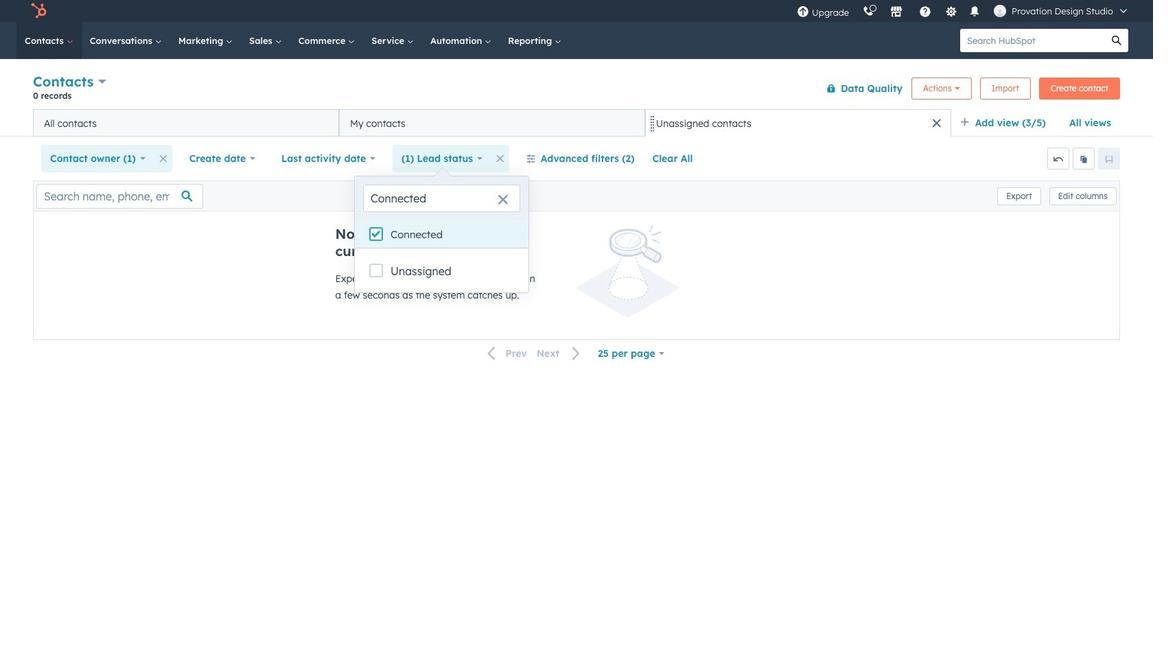 Task type: vqa. For each thing, say whether or not it's contained in the screenshot.
4th Press To Sort. Element from left Press to sort. icon
no



Task type: describe. For each thing, give the bounding box(es) containing it.
james peterson image
[[995, 5, 1007, 17]]

Search name, phone, email addresses, or company search field
[[36, 184, 203, 208]]

Search search field
[[363, 185, 521, 212]]

clear input image
[[498, 195, 509, 206]]

Search HubSpot search field
[[961, 29, 1106, 52]]



Task type: locate. For each thing, give the bounding box(es) containing it.
menu
[[791, 0, 1137, 22]]

list box
[[355, 220, 529, 248]]

marketplaces image
[[891, 6, 903, 19]]

pagination navigation
[[480, 345, 589, 363]]

banner
[[33, 70, 1121, 109]]



